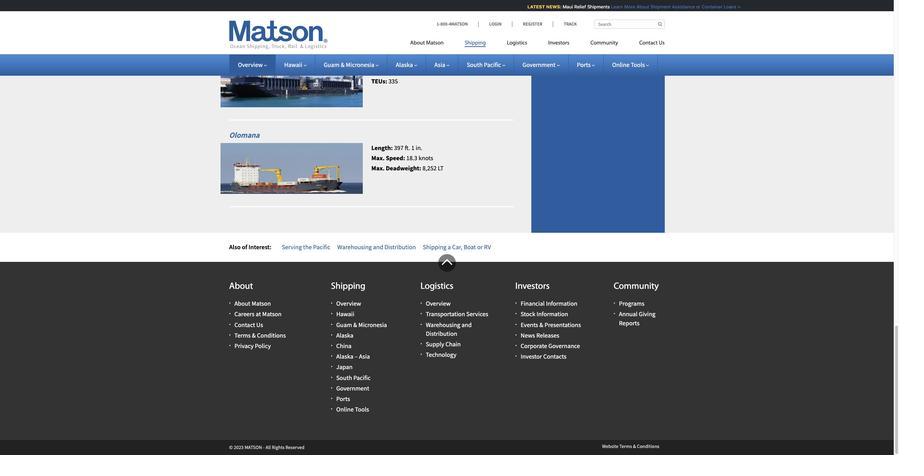 Task type: vqa. For each thing, say whether or not it's contained in the screenshot.
events & presentations "link"
yes



Task type: describe. For each thing, give the bounding box(es) containing it.
1 vertical spatial conditions
[[637, 444, 659, 450]]

335
[[388, 77, 398, 86]]

south inside the overview hawaii guam & micronesia alaska china alaska – asia japan south pacific government ports online tools
[[336, 374, 352, 382]]

18.3
[[406, 154, 417, 162]]

0 horizontal spatial government link
[[336, 385, 369, 393]]

alaska link for china link
[[336, 332, 353, 340]]

events & presentations link
[[521, 321, 581, 329]]

mauna loa
[[229, 43, 265, 53]]

1 vertical spatial or
[[477, 243, 483, 252]]

hawaii link for shipping the overview link
[[336, 311, 354, 319]]

logistics link
[[496, 37, 538, 51]]

speed:
[[386, 154, 405, 162]]

0 horizontal spatial contact us link
[[234, 321, 263, 329]]

maui
[[561, 4, 572, 9]]

loans
[[722, 4, 735, 9]]

overview for overview transportation services warehousing and distribution supply chain technology
[[426, 300, 451, 308]]

0 vertical spatial hawaii
[[284, 61, 302, 69]]

assistance
[[671, 4, 694, 9]]

0 vertical spatial ports link
[[577, 61, 595, 69]]

1 vertical spatial terms
[[619, 444, 632, 450]]

asia inside the overview hawaii guam & micronesia alaska china alaska – asia japan south pacific government ports online tools
[[359, 353, 370, 361]]

search image
[[658, 22, 662, 26]]

0 vertical spatial government
[[523, 61, 556, 69]]

privacy
[[234, 342, 254, 350]]

careers at matson link
[[234, 311, 282, 319]]

teus:
[[371, 77, 387, 86]]

0 vertical spatial online
[[612, 61, 630, 69]]

0 vertical spatial asia
[[434, 61, 445, 69]]

1 horizontal spatial or
[[695, 4, 699, 9]]

overview link for logistics
[[426, 300, 451, 308]]

distribution inside overview transportation services warehousing and distribution supply chain technology
[[426, 330, 457, 338]]

& inside about matson careers at matson contact us terms & conditions privacy policy
[[252, 332, 256, 340]]

1 vertical spatial ports link
[[336, 395, 350, 403]]

login
[[489, 21, 502, 27]]

corporate governance link
[[521, 342, 580, 350]]

at
[[256, 311, 261, 319]]

south pacific
[[467, 61, 501, 69]]

length: 350 ft. 0 in. max. deadweight: 4,657 lt teus: 335
[[371, 57, 444, 86]]

interest:
[[249, 243, 271, 252]]

alaska link for asia link
[[396, 61, 417, 69]]

reserved
[[286, 445, 305, 451]]

overview for overview
[[238, 61, 263, 69]]

2 vertical spatial alaska
[[336, 353, 353, 361]]

serving the pacific
[[282, 243, 330, 252]]

shipping a car, boat or rv link
[[423, 243, 491, 252]]

latest news: maui relief shipments learn more about shipment assistance or container loans >
[[526, 4, 739, 9]]

register
[[523, 21, 542, 27]]

financial information link
[[521, 300, 577, 308]]

supply
[[426, 341, 444, 349]]

2 horizontal spatial pacific
[[484, 61, 501, 69]]

about matson link for shipping 'link' on the top right of the page
[[410, 37, 454, 51]]

in. for 350 ft. 0 in.
[[416, 57, 422, 65]]

boat
[[464, 243, 476, 252]]

warehousing and distribution
[[337, 243, 416, 252]]

1 horizontal spatial south pacific link
[[467, 61, 505, 69]]

china
[[336, 342, 352, 350]]

4matson
[[449, 21, 468, 27]]

china link
[[336, 342, 352, 350]]

about for about matson careers at matson contact us terms & conditions privacy policy
[[234, 300, 250, 308]]

0 horizontal spatial logistics
[[421, 282, 453, 292]]

serving
[[282, 243, 302, 252]]

policy
[[255, 342, 271, 350]]

government inside the overview hawaii guam & micronesia alaska china alaska – asia japan south pacific government ports online tools
[[336, 385, 369, 393]]

investor
[[521, 353, 542, 361]]

hawaii inside the overview hawaii guam & micronesia alaska china alaska – asia japan south pacific government ports online tools
[[336, 311, 354, 319]]

0 vertical spatial micronesia
[[346, 61, 374, 69]]

guam & micronesia
[[324, 61, 374, 69]]

and inside overview transportation services warehousing and distribution supply chain technology
[[462, 321, 472, 329]]

top menu navigation
[[410, 37, 665, 51]]

about matson careers at matson contact us terms & conditions privacy policy
[[234, 300, 286, 350]]

2 vertical spatial matson
[[262, 311, 282, 319]]

overview for overview hawaii guam & micronesia alaska china alaska – asia japan south pacific government ports online tools
[[336, 300, 361, 308]]

guam & micronesia link for alaska link associated with asia link
[[324, 61, 379, 69]]

rights
[[272, 445, 285, 451]]

0 vertical spatial and
[[373, 243, 383, 252]]

releases
[[536, 332, 559, 340]]

asia link
[[434, 61, 450, 69]]

1 vertical spatial investors
[[515, 282, 550, 292]]

1 horizontal spatial contact us link
[[629, 37, 665, 51]]

also of interest:
[[229, 243, 271, 252]]

about matson link for the careers at matson link
[[234, 300, 271, 308]]

hawaii link for the leftmost the overview link
[[284, 61, 306, 69]]

1 horizontal spatial shipping
[[423, 243, 446, 252]]

0 horizontal spatial online tools link
[[336, 406, 369, 414]]

community link
[[580, 37, 629, 51]]

max. for max. deadweight:
[[371, 67, 385, 75]]

backtop image
[[438, 255, 456, 272]]

overview transportation services warehousing and distribution supply chain technology
[[426, 300, 488, 359]]

blue matson logo with ocean, shipping, truck, rail and logistics written beneath it. image
[[229, 21, 327, 50]]

warehousing inside overview transportation services warehousing and distribution supply chain technology
[[426, 321, 460, 329]]

programs link
[[619, 300, 644, 308]]

loa
[[253, 43, 265, 53]]

the
[[303, 243, 312, 252]]

0 horizontal spatial overview link
[[238, 61, 267, 69]]

latest
[[526, 4, 544, 9]]

0 vertical spatial alaska
[[396, 61, 413, 69]]

programs annual giving reports
[[619, 300, 655, 328]]

community inside top menu navigation
[[590, 40, 618, 46]]

contact inside top menu navigation
[[639, 40, 658, 46]]

1 horizontal spatial online tools link
[[612, 61, 649, 69]]

reports
[[619, 319, 640, 328]]

8,252
[[422, 164, 437, 172]]

‐
[[263, 445, 265, 451]]

about for about
[[229, 282, 253, 292]]

2 vertical spatial shipping
[[331, 282, 365, 292]]

serving the pacific link
[[282, 243, 330, 252]]

transportation
[[426, 311, 465, 319]]

397
[[394, 144, 403, 152]]

car,
[[452, 243, 462, 252]]

1
[[411, 144, 415, 152]]

1 horizontal spatial government link
[[523, 61, 560, 69]]

technology
[[426, 351, 456, 359]]

1 vertical spatial information
[[537, 311, 568, 319]]

corporate
[[521, 342, 547, 350]]

privacy policy link
[[234, 342, 271, 350]]

careers
[[234, 311, 254, 319]]

0 horizontal spatial distribution
[[384, 243, 416, 252]]

© 2023 matson ‐ all rights reserved
[[229, 445, 305, 451]]

1-800-4matson link
[[437, 21, 478, 27]]

more
[[623, 4, 634, 9]]

deadweight: inside length: 397 ft. 1 in. max. speed: 18.3 knots max. deadweight: 8,252 lt
[[386, 164, 421, 172]]

website terms & conditions link
[[602, 444, 659, 450]]

length: for speed:
[[371, 144, 393, 152]]

mauna
[[229, 43, 252, 53]]

of
[[242, 243, 247, 252]]

shipment
[[649, 4, 669, 9]]

learn more about shipment assistance or container loans > link
[[610, 4, 739, 9]]



Task type: locate. For each thing, give the bounding box(es) containing it.
length: inside length: 350 ft. 0 in. max. deadweight: 4,657 lt teus: 335
[[371, 57, 393, 65]]

stock information link
[[521, 311, 568, 319]]

us up terms & conditions link at left bottom
[[256, 321, 263, 329]]

overview inside overview transportation services warehousing and distribution supply chain technology
[[426, 300, 451, 308]]

stock
[[521, 311, 535, 319]]

south
[[467, 61, 483, 69], [336, 374, 352, 382]]

max. inside length: 350 ft. 0 in. max. deadweight: 4,657 lt teus: 335
[[371, 67, 385, 75]]

hawaii down blue matson logo with ocean, shipping, truck, rail and logistics written beneath it.
[[284, 61, 302, 69]]

0 vertical spatial government link
[[523, 61, 560, 69]]

deadweight: down speed:
[[386, 164, 421, 172]]

terms inside about matson careers at matson contact us terms & conditions privacy policy
[[234, 332, 251, 340]]

guam & micronesia link up the teus:
[[324, 61, 379, 69]]

shipping link
[[454, 37, 496, 51]]

community up programs 'link' on the bottom of page
[[614, 282, 659, 292]]

0 vertical spatial terms
[[234, 332, 251, 340]]

2 max. from the top
[[371, 154, 385, 162]]

guam & micronesia link
[[324, 61, 379, 69], [336, 321, 387, 329]]

events
[[521, 321, 538, 329]]

1 horizontal spatial distribution
[[426, 330, 457, 338]]

0 horizontal spatial or
[[477, 243, 483, 252]]

1 horizontal spatial overview link
[[336, 300, 361, 308]]

government
[[523, 61, 556, 69], [336, 385, 369, 393]]

1 horizontal spatial tools
[[631, 61, 645, 69]]

1 horizontal spatial warehousing
[[426, 321, 460, 329]]

0 vertical spatial us
[[659, 40, 665, 46]]

pacific down –
[[353, 374, 371, 382]]

length: left 350
[[371, 57, 393, 65]]

matson inside top menu navigation
[[426, 40, 444, 46]]

0 vertical spatial guam
[[324, 61, 339, 69]]

or left container
[[695, 4, 699, 9]]

0 vertical spatial contact
[[639, 40, 658, 46]]

0 vertical spatial about matson link
[[410, 37, 454, 51]]

information up the stock information link
[[546, 300, 577, 308]]

giving
[[639, 311, 655, 319]]

financial
[[521, 300, 545, 308]]

south pacific link down shipping 'link' on the top right of the page
[[467, 61, 505, 69]]

matson for about matson careers at matson contact us terms & conditions privacy policy
[[252, 300, 271, 308]]

section
[[522, 0, 673, 233]]

lt inside length: 397 ft. 1 in. max. speed: 18.3 knots max. deadweight: 8,252 lt
[[438, 164, 444, 172]]

0 horizontal spatial warehousing
[[337, 243, 372, 252]]

1 vertical spatial distribution
[[426, 330, 457, 338]]

track
[[564, 21, 577, 27]]

presentations
[[545, 321, 581, 329]]

1 vertical spatial ports
[[336, 395, 350, 403]]

knots
[[419, 154, 433, 162]]

terms & conditions link
[[234, 332, 286, 340]]

1 vertical spatial pacific
[[313, 243, 330, 252]]

0 vertical spatial online tools link
[[612, 61, 649, 69]]

tools inside the overview hawaii guam & micronesia alaska china alaska – asia japan south pacific government ports online tools
[[355, 406, 369, 414]]

ports
[[577, 61, 591, 69], [336, 395, 350, 403]]

transportation services link
[[426, 311, 488, 319]]

deadweight:
[[386, 67, 421, 75], [386, 164, 421, 172]]

container
[[700, 4, 721, 9]]

lt right 8,252
[[438, 164, 444, 172]]

news
[[521, 332, 535, 340]]

deadweight: down 350
[[386, 67, 421, 75]]

supply chain link
[[426, 341, 461, 349]]

2 deadweight: from the top
[[386, 164, 421, 172]]

1 horizontal spatial conditions
[[637, 444, 659, 450]]

ports link down japan link
[[336, 395, 350, 403]]

annual giving reports link
[[619, 311, 655, 328]]

0 vertical spatial community
[[590, 40, 618, 46]]

2 length: from the top
[[371, 144, 393, 152]]

annual
[[619, 311, 638, 319]]

register link
[[512, 21, 553, 27]]

1 horizontal spatial about matson link
[[410, 37, 454, 51]]

alaska up japan link
[[336, 353, 353, 361]]

logistics
[[507, 40, 527, 46], [421, 282, 453, 292]]

–
[[355, 353, 358, 361]]

0 vertical spatial south pacific link
[[467, 61, 505, 69]]

about matson
[[410, 40, 444, 46]]

ft. left 0
[[405, 57, 410, 65]]

shipments
[[586, 4, 609, 9]]

0 horizontal spatial tools
[[355, 406, 369, 414]]

1 horizontal spatial hawaii
[[336, 311, 354, 319]]

us inside contact us link
[[659, 40, 665, 46]]

all
[[266, 445, 271, 451]]

or left the rv at the bottom of the page
[[477, 243, 483, 252]]

0
[[411, 57, 415, 65]]

financial information stock information events & presentations news releases corporate governance investor contacts
[[521, 300, 581, 361]]

1 vertical spatial contact
[[234, 321, 255, 329]]

1 vertical spatial lt
[[438, 164, 444, 172]]

government link down top menu navigation
[[523, 61, 560, 69]]

information
[[546, 300, 577, 308], [537, 311, 568, 319]]

contact
[[639, 40, 658, 46], [234, 321, 255, 329]]

0 horizontal spatial government
[[336, 385, 369, 393]]

shipping inside 'link'
[[465, 40, 486, 46]]

about for about matson
[[410, 40, 425, 46]]

lt right 4,657
[[438, 67, 444, 75]]

0 vertical spatial shipping
[[465, 40, 486, 46]]

1 vertical spatial deadweight:
[[386, 164, 421, 172]]

in. inside length: 350 ft. 0 in. max. deadweight: 4,657 lt teus: 335
[[416, 57, 422, 65]]

350
[[394, 57, 403, 65]]

1 vertical spatial contact us link
[[234, 321, 263, 329]]

hawaii link
[[284, 61, 306, 69], [336, 311, 354, 319]]

0 vertical spatial max.
[[371, 67, 385, 75]]

contact us link down "careers"
[[234, 321, 263, 329]]

4,657
[[422, 67, 437, 75]]

footer containing about
[[0, 255, 894, 456]]

contact down "careers"
[[234, 321, 255, 329]]

contact us
[[639, 40, 665, 46]]

asia down about matson
[[434, 61, 445, 69]]

warehousing and distribution link
[[337, 243, 416, 252], [426, 321, 472, 338]]

1 vertical spatial hawaii link
[[336, 311, 354, 319]]

ports down community link
[[577, 61, 591, 69]]

0 vertical spatial distribution
[[384, 243, 416, 252]]

length:
[[371, 57, 393, 65], [371, 144, 393, 152]]

1-
[[437, 21, 440, 27]]

about matson link
[[410, 37, 454, 51], [234, 300, 271, 308]]

matson up at
[[252, 300, 271, 308]]

logistics inside top menu navigation
[[507, 40, 527, 46]]

2 lt from the top
[[438, 164, 444, 172]]

contact us link down "search" image at the right top of page
[[629, 37, 665, 51]]

matson
[[426, 40, 444, 46], [252, 300, 271, 308], [262, 311, 282, 319]]

0 horizontal spatial contact
[[234, 321, 255, 329]]

1 vertical spatial warehousing
[[426, 321, 460, 329]]

alaska link up 335 at the top left of the page
[[396, 61, 417, 69]]

ft. inside length: 397 ft. 1 in. max. speed: 18.3 knots max. deadweight: 8,252 lt
[[405, 144, 410, 152]]

1 vertical spatial government
[[336, 385, 369, 393]]

investors up financial at bottom right
[[515, 282, 550, 292]]

investors down track link
[[548, 40, 569, 46]]

services
[[466, 311, 488, 319]]

1 horizontal spatial ports
[[577, 61, 591, 69]]

south down japan
[[336, 374, 352, 382]]

1 vertical spatial us
[[256, 321, 263, 329]]

1 vertical spatial south pacific link
[[336, 374, 371, 382]]

1 vertical spatial warehousing and distribution link
[[426, 321, 472, 338]]

footer
[[0, 255, 894, 456]]

online inside the overview hawaii guam & micronesia alaska china alaska – asia japan south pacific government ports online tools
[[336, 406, 354, 414]]

2023 matson
[[234, 445, 262, 451]]

guam & micronesia link up china link
[[336, 321, 387, 329]]

0 vertical spatial ft.
[[405, 57, 410, 65]]

in. right 1
[[416, 144, 422, 152]]

overview link
[[238, 61, 267, 69], [336, 300, 361, 308], [426, 300, 451, 308]]

government down top menu navigation
[[523, 61, 556, 69]]

length: for deadweight:
[[371, 57, 393, 65]]

0 horizontal spatial south
[[336, 374, 352, 382]]

conditions inside about matson careers at matson contact us terms & conditions privacy policy
[[257, 332, 286, 340]]

0 vertical spatial tools
[[631, 61, 645, 69]]

1 horizontal spatial online
[[612, 61, 630, 69]]

1 horizontal spatial contact
[[639, 40, 658, 46]]

terms up privacy
[[234, 332, 251, 340]]

0 vertical spatial south
[[467, 61, 483, 69]]

0 horizontal spatial alaska link
[[336, 332, 353, 340]]

rv
[[484, 243, 491, 252]]

asia
[[434, 61, 445, 69], [359, 353, 370, 361]]

hawaii link down blue matson logo with ocean, shipping, truck, rail and logistics written beneath it.
[[284, 61, 306, 69]]

ft. for 397
[[405, 144, 410, 152]]

warehousing
[[337, 243, 372, 252], [426, 321, 460, 329]]

guam & micronesia link for alaska link corresponding to china link
[[336, 321, 387, 329]]

us down "search" image at the right top of page
[[659, 40, 665, 46]]

alaska
[[396, 61, 413, 69], [336, 332, 353, 340], [336, 353, 353, 361]]

in. right 0
[[416, 57, 422, 65]]

tools
[[631, 61, 645, 69], [355, 406, 369, 414]]

0 horizontal spatial shipping
[[331, 282, 365, 292]]

1 horizontal spatial overview
[[336, 300, 361, 308]]

also
[[229, 243, 241, 252]]

>
[[736, 4, 739, 9]]

programs
[[619, 300, 644, 308]]

terms right website
[[619, 444, 632, 450]]

0 vertical spatial ports
[[577, 61, 591, 69]]

asia right –
[[359, 353, 370, 361]]

technology link
[[426, 351, 456, 359]]

micronesia inside the overview hawaii guam & micronesia alaska china alaska – asia japan south pacific government ports online tools
[[358, 321, 387, 329]]

1 ft. from the top
[[405, 57, 410, 65]]

learn
[[610, 4, 622, 9]]

1 vertical spatial ft.
[[405, 144, 410, 152]]

800-
[[440, 21, 449, 27]]

1 horizontal spatial warehousing and distribution link
[[426, 321, 472, 338]]

hawaii
[[284, 61, 302, 69], [336, 311, 354, 319]]

0 vertical spatial or
[[695, 4, 699, 9]]

0 vertical spatial conditions
[[257, 332, 286, 340]]

in.
[[416, 57, 422, 65], [416, 144, 422, 152]]

online tools
[[612, 61, 645, 69]]

0 vertical spatial logistics
[[507, 40, 527, 46]]

news releases link
[[521, 332, 559, 340]]

1 horizontal spatial and
[[462, 321, 472, 329]]

0 vertical spatial hawaii link
[[284, 61, 306, 69]]

0 vertical spatial information
[[546, 300, 577, 308]]

overview hawaii guam & micronesia alaska china alaska – asia japan south pacific government ports online tools
[[336, 300, 387, 414]]

1 vertical spatial guam
[[336, 321, 352, 329]]

about matson link up the careers at matson link
[[234, 300, 271, 308]]

overview link for shipping
[[336, 300, 361, 308]]

contact down search search box
[[639, 40, 658, 46]]

0 vertical spatial warehousing
[[337, 243, 372, 252]]

length: inside length: 397 ft. 1 in. max. speed: 18.3 knots max. deadweight: 8,252 lt
[[371, 144, 393, 152]]

website terms & conditions
[[602, 444, 659, 450]]

news:
[[545, 4, 560, 9]]

alaska up china link
[[336, 332, 353, 340]]

pacific down shipping 'link' on the top right of the page
[[484, 61, 501, 69]]

0 horizontal spatial hawaii link
[[284, 61, 306, 69]]

1 vertical spatial max.
[[371, 154, 385, 162]]

1 vertical spatial online
[[336, 406, 354, 414]]

1 length: from the top
[[371, 57, 393, 65]]

1 deadweight: from the top
[[386, 67, 421, 75]]

ft. inside length: 350 ft. 0 in. max. deadweight: 4,657 lt teus: 335
[[405, 57, 410, 65]]

guam inside the overview hawaii guam & micronesia alaska china alaska – asia japan south pacific government ports online tools
[[336, 321, 352, 329]]

0 horizontal spatial south pacific link
[[336, 374, 371, 382]]

matson down "1-" at the left top of page
[[426, 40, 444, 46]]

investors inside 'link'
[[548, 40, 569, 46]]

1 horizontal spatial pacific
[[353, 374, 371, 382]]

0 horizontal spatial warehousing and distribution link
[[337, 243, 416, 252]]

about inside top menu navigation
[[410, 40, 425, 46]]

chain
[[445, 341, 461, 349]]

in. for 397 ft. 1 in.
[[416, 144, 422, 152]]

alaska up 335 at the top left of the page
[[396, 61, 413, 69]]

0 vertical spatial length:
[[371, 57, 393, 65]]

alaska link up china link
[[336, 332, 353, 340]]

ft. left 1
[[405, 144, 410, 152]]

hawaii up china
[[336, 311, 354, 319]]

max. for max. speed:
[[371, 154, 385, 162]]

government down japan
[[336, 385, 369, 393]]

lt inside length: 350 ft. 0 in. max. deadweight: 4,657 lt teus: 335
[[438, 67, 444, 75]]

1 vertical spatial in.
[[416, 144, 422, 152]]

1 vertical spatial matson
[[252, 300, 271, 308]]

1 horizontal spatial us
[[659, 40, 665, 46]]

3 max. from the top
[[371, 164, 385, 172]]

matson for about matson
[[426, 40, 444, 46]]

ports link down community link
[[577, 61, 595, 69]]

ports down japan link
[[336, 395, 350, 403]]

2 in. from the top
[[416, 144, 422, 152]]

2 horizontal spatial overview
[[426, 300, 451, 308]]

2 horizontal spatial shipping
[[465, 40, 486, 46]]

1 vertical spatial community
[[614, 282, 659, 292]]

1 vertical spatial south
[[336, 374, 352, 382]]

information up events & presentations "link"
[[537, 311, 568, 319]]

ft. for 350
[[405, 57, 410, 65]]

login link
[[478, 21, 512, 27]]

1 horizontal spatial terms
[[619, 444, 632, 450]]

pacific right the
[[313, 243, 330, 252]]

1 vertical spatial alaska
[[336, 332, 353, 340]]

1 vertical spatial and
[[462, 321, 472, 329]]

None search field
[[594, 20, 665, 29]]

us inside about matson careers at matson contact us terms & conditions privacy policy
[[256, 321, 263, 329]]

1 vertical spatial micronesia
[[358, 321, 387, 329]]

2 vertical spatial pacific
[[353, 374, 371, 382]]

about inside about matson careers at matson contact us terms & conditions privacy policy
[[234, 300, 250, 308]]

Search search field
[[594, 20, 665, 29]]

1 vertical spatial alaska link
[[336, 332, 353, 340]]

0 horizontal spatial terms
[[234, 332, 251, 340]]

south pacific link down japan
[[336, 374, 371, 382]]

0 horizontal spatial and
[[373, 243, 383, 252]]

2 ft. from the top
[[405, 144, 410, 152]]

& inside the overview hawaii guam & micronesia alaska china alaska – asia japan south pacific government ports online tools
[[353, 321, 357, 329]]

lt
[[438, 67, 444, 75], [438, 164, 444, 172]]

ports inside the overview hawaii guam & micronesia alaska china alaska – asia japan south pacific government ports online tools
[[336, 395, 350, 403]]

0 vertical spatial warehousing and distribution link
[[337, 243, 416, 252]]

logistics down register link
[[507, 40, 527, 46]]

shipping a car, boat or rv
[[423, 243, 491, 252]]

length: left 397
[[371, 144, 393, 152]]

contact inside about matson careers at matson contact us terms & conditions privacy policy
[[234, 321, 255, 329]]

1 vertical spatial shipping
[[423, 243, 446, 252]]

community down search search box
[[590, 40, 618, 46]]

0 horizontal spatial overview
[[238, 61, 263, 69]]

investors link
[[538, 37, 580, 51]]

1 max. from the top
[[371, 67, 385, 75]]

1 horizontal spatial alaska link
[[396, 61, 417, 69]]

pacific inside the overview hawaii guam & micronesia alaska china alaska – asia japan south pacific government ports online tools
[[353, 374, 371, 382]]

1-800-4matson
[[437, 21, 468, 27]]

haleakala barge loaded with cargo image
[[220, 0, 363, 21]]

0 vertical spatial guam & micronesia link
[[324, 61, 379, 69]]

alaska – asia link
[[336, 353, 370, 361]]

1 vertical spatial about matson link
[[234, 300, 271, 308]]

length: 397 ft. 1 in. max. speed: 18.3 knots max. deadweight: 8,252 lt
[[371, 144, 444, 172]]

government link down japan
[[336, 385, 369, 393]]

ports link
[[577, 61, 595, 69], [336, 395, 350, 403]]

south down shipping 'link' on the top right of the page
[[467, 61, 483, 69]]

0 vertical spatial investors
[[548, 40, 569, 46]]

deadweight: inside length: 350 ft. 0 in. max. deadweight: 4,657 lt teus: 335
[[386, 67, 421, 75]]

1 in. from the top
[[416, 57, 422, 65]]

about matson link down "1-" at the left top of page
[[410, 37, 454, 51]]

logistics down "backtop" image
[[421, 282, 453, 292]]

matson right at
[[262, 311, 282, 319]]

& inside financial information stock information events & presentations news releases corporate governance investor contacts
[[539, 321, 543, 329]]

in. inside length: 397 ft. 1 in. max. speed: 18.3 knots max. deadweight: 8,252 lt
[[416, 144, 422, 152]]

investor contacts link
[[521, 353, 567, 361]]

a
[[448, 243, 451, 252]]

hawaii link up china
[[336, 311, 354, 319]]

overview inside the overview hawaii guam & micronesia alaska china alaska – asia japan south pacific government ports online tools
[[336, 300, 361, 308]]

0 horizontal spatial online
[[336, 406, 354, 414]]

1 lt from the top
[[438, 67, 444, 75]]

japan
[[336, 364, 353, 372]]



